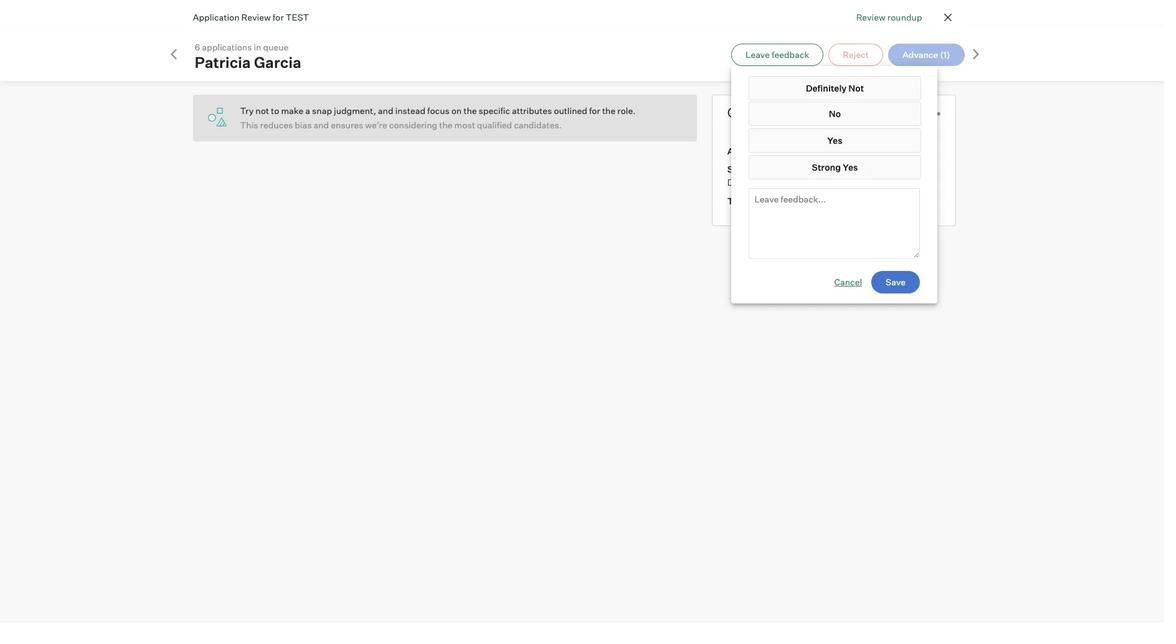 Task type: vqa. For each thing, say whether or not it's contained in the screenshot.
Pool at the left top of the page
no



Task type: describe. For each thing, give the bounding box(es) containing it.
applied date: september 18, 2023
[[728, 146, 868, 156]]

on inside the found through job search on google (test dummy)
[[872, 164, 882, 175]]

try not to make a snap judgment, and instead focus on the specific attributes outlined for the role. this reduces bias and ensures we're considering the most qualified candidates.
[[240, 105, 636, 130]]

0 vertical spatial and
[[378, 105, 394, 116]]

applications
[[202, 41, 252, 52]]

applied
[[728, 146, 761, 156]]

0 horizontal spatial for
[[273, 12, 284, 23]]

application
[[193, 12, 240, 23]]

qualified
[[477, 120, 512, 130]]

strong yes
[[812, 162, 859, 173]]

strong
[[812, 162, 842, 173]]

feedback
[[772, 49, 810, 60]]

management
[[766, 196, 821, 208]]

cancel link
[[835, 276, 863, 289]]

previous element
[[167, 48, 180, 61]]

judgment,
[[334, 105, 376, 116]]

september
[[788, 146, 832, 156]]

a
[[306, 105, 310, 116]]

focus
[[428, 105, 450, 116]]

snap
[[312, 105, 332, 116]]

most
[[455, 120, 475, 130]]

18,
[[834, 146, 845, 156]]

1 horizontal spatial the
[[464, 105, 477, 116]]

details
[[790, 105, 829, 120]]

reduces
[[260, 120, 293, 130]]

2 review from the left
[[242, 12, 271, 23]]

job
[[825, 164, 840, 175]]

google
[[884, 164, 912, 175]]

in
[[254, 41, 261, 52]]

save button
[[872, 271, 921, 294]]

found
[[764, 164, 789, 175]]

candidate details
[[728, 105, 829, 120]]

patricia garcia link
[[195, 53, 302, 71]]

no
[[829, 108, 842, 119]]

source:
[[728, 164, 761, 175]]

through
[[791, 164, 823, 175]]

found through job search on google (test dummy)
[[728, 164, 935, 188]]

dummy)
[[728, 177, 763, 188]]

bias
[[295, 120, 312, 130]]

Leave feedback... text field
[[749, 188, 921, 259]]

1 vertical spatial yes
[[843, 162, 859, 173]]

this
[[240, 120, 258, 130]]



Task type: locate. For each thing, give the bounding box(es) containing it.
try
[[240, 105, 254, 116]]

close image
[[941, 10, 956, 25]]

on
[[452, 105, 462, 116], [872, 164, 882, 175]]

definitely not
[[806, 83, 865, 93]]

review left roundup
[[857, 12, 886, 22]]

0 horizontal spatial on
[[452, 105, 462, 116]]

1 horizontal spatial on
[[872, 164, 882, 175]]

0 vertical spatial on
[[452, 105, 462, 116]]

queue
[[263, 41, 289, 52]]

yes left 2023
[[828, 135, 843, 146]]

review up in
[[242, 12, 271, 23]]

attributes
[[512, 105, 552, 116]]

tooltip containing definitely not
[[732, 66, 938, 304]]

test
[[286, 12, 309, 23]]

ensures
[[331, 120, 364, 130]]

1 vertical spatial and
[[314, 120, 329, 130]]

0 vertical spatial yes
[[828, 135, 843, 146]]

date:
[[763, 146, 785, 156]]

0 horizontal spatial review
[[242, 12, 271, 23]]

specific
[[479, 105, 510, 116]]

1 vertical spatial on
[[872, 164, 882, 175]]

for right outlined at top
[[590, 105, 601, 116]]

to
[[271, 105, 279, 116]]

leave
[[746, 49, 770, 60]]

the
[[464, 105, 477, 116], [603, 105, 616, 116], [440, 120, 453, 130]]

make
[[281, 105, 304, 116]]

candidates.
[[514, 120, 562, 130]]

patricia
[[195, 53, 251, 71]]

instead
[[395, 105, 426, 116]]

0 horizontal spatial yes
[[828, 135, 843, 146]]

and
[[378, 105, 394, 116], [314, 120, 329, 130]]

1 horizontal spatial yes
[[843, 162, 859, 173]]

yes
[[828, 135, 843, 146], [843, 162, 859, 173]]

2 horizontal spatial the
[[603, 105, 616, 116]]

not
[[256, 105, 269, 116]]

on inside try not to make a snap judgment, and instead focus on the specific attributes outlined for the role. this reduces bias and ensures we're considering the most qualified candidates.
[[452, 105, 462, 116]]

0 horizontal spatial the
[[440, 120, 453, 130]]

role.
[[618, 105, 636, 116]]

yes down 2023
[[843, 162, 859, 173]]

the left role.
[[603, 105, 616, 116]]

1 horizontal spatial review
[[857, 12, 886, 22]]

1 horizontal spatial for
[[590, 105, 601, 116]]

1 horizontal spatial and
[[378, 105, 394, 116]]

search
[[842, 164, 870, 175]]

candidate actions image
[[926, 112, 941, 116]]

outlined
[[554, 105, 588, 116]]

1 vertical spatial for
[[590, 105, 601, 116]]

garcia
[[254, 53, 302, 71]]

save
[[886, 277, 906, 287]]

on right search
[[872, 164, 882, 175]]

6
[[195, 41, 200, 52]]

candidate
[[728, 105, 788, 120]]

review roundup
[[857, 12, 923, 22]]

2023
[[847, 146, 868, 156]]

(test
[[914, 164, 935, 175]]

roundup
[[888, 12, 923, 22]]

leave feedback button
[[732, 43, 824, 66]]

1 review from the left
[[857, 12, 886, 22]]

on up most
[[452, 105, 462, 116]]

0 horizontal spatial and
[[314, 120, 329, 130]]

6 applications in queue patricia garcia
[[195, 41, 302, 71]]

review roundup link
[[857, 11, 923, 24]]

the down focus
[[440, 120, 453, 130]]

application review for test
[[193, 12, 309, 23]]

leave feedback
[[746, 49, 810, 60]]

and down snap
[[314, 120, 329, 130]]

0 vertical spatial for
[[273, 12, 284, 23]]

cancel
[[835, 277, 863, 287]]

considering
[[389, 120, 438, 130]]

tags:
[[728, 196, 751, 206]]

for left test at the top left of page
[[273, 12, 284, 23]]

not
[[849, 83, 865, 93]]

review
[[857, 12, 886, 22], [242, 12, 271, 23]]

the up most
[[464, 105, 477, 116]]

tooltip
[[732, 66, 938, 304]]

for
[[273, 12, 284, 23], [590, 105, 601, 116]]

and up we're
[[378, 105, 394, 116]]

candidate actions element
[[926, 102, 941, 123]]

for inside try not to make a snap judgment, and instead focus on the specific attributes outlined for the role. this reduces bias and ensures we're considering the most qualified candidates.
[[590, 105, 601, 116]]

definitely
[[806, 83, 847, 93]]

next element
[[970, 48, 983, 61]]

we're
[[365, 120, 388, 130]]



